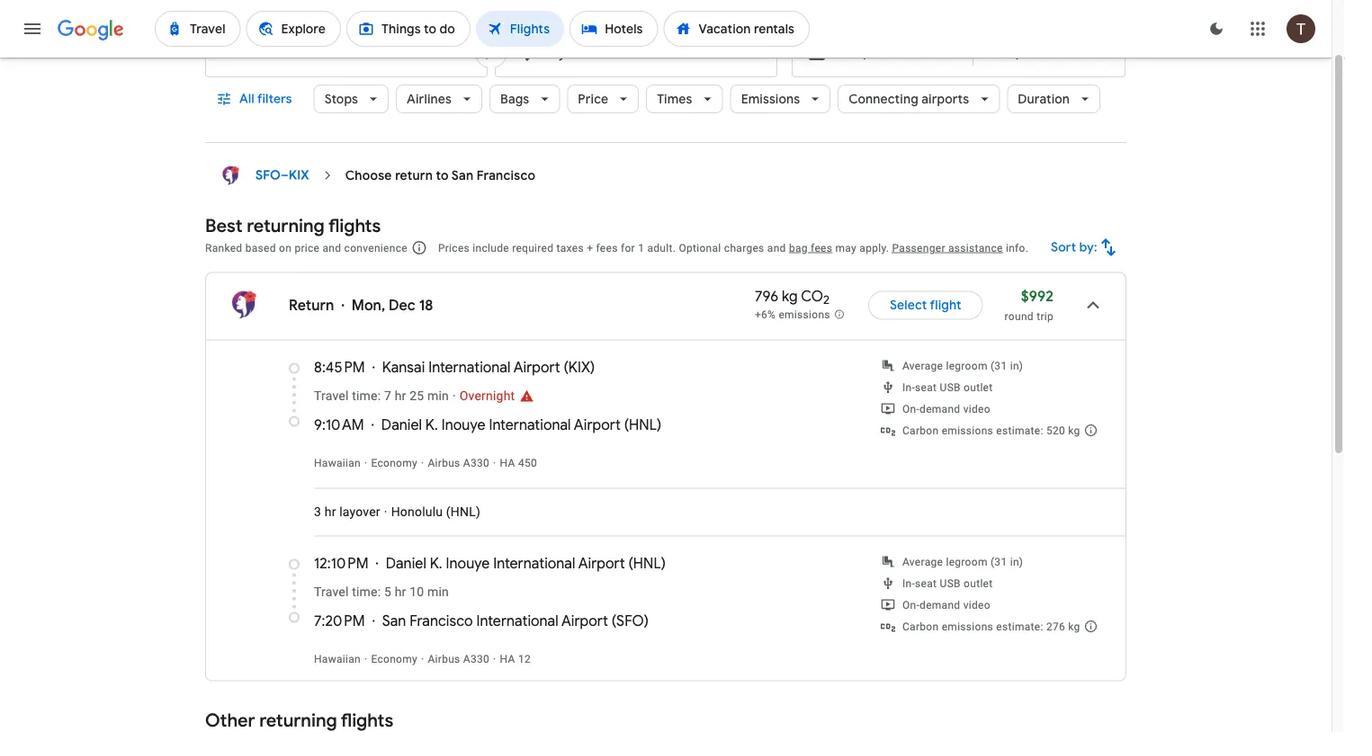 Task type: vqa. For each thing, say whether or not it's contained in the screenshot.
(
yes



Task type: describe. For each thing, give the bounding box(es) containing it.
hr for 8:45 pm
[[395, 389, 406, 404]]

ha for international
[[500, 653, 515, 666]]

bags
[[500, 91, 530, 108]]

796 kg co 2
[[755, 287, 830, 308]]

learn more about ranking image
[[411, 240, 427, 257]]

convenience
[[344, 242, 408, 255]]

(31 for daniel k. inouye international airport ( hnl )
[[991, 360, 1008, 373]]

seat for daniel k. inouye international airport ( hnl )
[[915, 382, 937, 394]]

$992 round trip
[[1005, 288, 1054, 323]]

round
[[1005, 311, 1034, 323]]

airports
[[922, 91, 970, 108]]

1 horizontal spatial sfo
[[617, 612, 644, 631]]

in- for daniel k. inouye international airport ( hnl )
[[903, 382, 915, 394]]

7:20 pm
[[314, 612, 365, 631]]

12:10 pm
[[314, 555, 369, 573]]

price
[[578, 91, 609, 108]]

returning
[[247, 215, 325, 238]]

average legroom (31 in) for san francisco international airport ( sfo )
[[903, 556, 1024, 569]]

k. for 9:10 am
[[426, 416, 438, 435]]

0 horizontal spatial san
[[382, 612, 406, 631]]

price
[[295, 242, 320, 255]]

daniel k. inouye international airport ( hnl ) for 12:10 pm
[[386, 555, 666, 573]]

–
[[281, 168, 289, 184]]

travel for 12:10 pm
[[314, 585, 349, 600]]

hnl for 9:10 am
[[629, 416, 657, 435]]

carbon emissions estimate: 520 kilograms element
[[903, 425, 1081, 437]]

travel for 8:45 pm
[[314, 389, 349, 404]]

inouye for 9:10 am
[[442, 416, 486, 435]]

best returning flights
[[205, 215, 381, 238]]

sort by:
[[1051, 240, 1098, 256]]

choose
[[345, 168, 392, 184]]

to
[[436, 168, 449, 184]]

mon,
[[352, 297, 385, 315]]

emissions for daniel k. inouye international airport ( hnl )
[[942, 621, 994, 634]]

bags button
[[490, 78, 560, 121]]

hawaiian for 9:10 am
[[314, 457, 361, 470]]

7
[[384, 389, 391, 404]]

time: for 8:45 pm
[[352, 389, 381, 404]]

min for international
[[427, 389, 449, 404]]

duration button
[[1007, 78, 1101, 121]]

filters
[[257, 91, 292, 108]]

best
[[205, 215, 243, 238]]

airbus a330 for inouye
[[428, 457, 490, 470]]

992 US dollars text field
[[1021, 288, 1054, 306]]

times
[[657, 91, 693, 108]]

18
[[419, 297, 433, 315]]

carbon emissions estimate: 276 kg
[[903, 621, 1081, 634]]

economy for daniel
[[371, 457, 418, 470]]

25
[[410, 389, 424, 404]]

connecting airports
[[849, 91, 970, 108]]

Departure time: 12:10 PM. text field
[[314, 555, 369, 573]]

1 and from the left
[[323, 242, 341, 255]]

prices
[[438, 242, 470, 255]]

airbus for francisco
[[428, 653, 460, 666]]

layover
[[340, 505, 381, 520]]

emissions
[[741, 91, 800, 108]]

1 fees from the left
[[596, 242, 618, 255]]

(31 for san francisco international airport ( sfo )
[[991, 556, 1008, 569]]

san francisco international airport ( sfo )
[[382, 612, 649, 631]]

on
[[279, 242, 292, 255]]

1
[[638, 242, 645, 255]]

airlines
[[407, 91, 452, 108]]

$992
[[1021, 288, 1054, 306]]

change appearance image
[[1195, 7, 1238, 50]]

emissions for kansai international airport ( kix )
[[942, 425, 994, 437]]

based
[[245, 242, 276, 255]]

1 horizontal spatial kix
[[569, 359, 591, 377]]

kansai international airport ( kix )
[[382, 359, 595, 377]]

1 vertical spatial francisco
[[410, 612, 473, 631]]

5
[[384, 585, 391, 600]]

1 horizontal spatial san
[[452, 168, 474, 184]]

airlines button
[[396, 78, 482, 121]]

 image for economy
[[365, 457, 368, 470]]

mon, dec 18
[[352, 297, 433, 315]]

estimate: for daniel k. inouye international airport ( hnl )
[[997, 425, 1044, 437]]

select
[[890, 298, 927, 314]]

economy for san
[[371, 653, 418, 666]]

outlet for daniel k. inouye international airport ( hnl )
[[964, 382, 993, 394]]

honolulu
[[391, 505, 443, 520]]

carbon for daniel k. inouye international airport ( hnl )
[[903, 425, 939, 437]]

3 hr layover
[[314, 505, 381, 520]]

stops button
[[314, 78, 389, 121]]

0 vertical spatial sfo
[[256, 168, 281, 184]]

ranked based on price and convenience
[[205, 242, 408, 255]]

on-demand video for daniel k. inouye international airport ( hnl )
[[903, 403, 991, 416]]

carbon for san francisco international airport ( sfo )
[[903, 621, 939, 634]]

in-seat usb outlet for san francisco international airport ( sfo )
[[903, 578, 993, 590]]

450
[[518, 457, 537, 470]]

Arrival time: 9:10 AM. text field
[[314, 416, 364, 435]]

1 vertical spatial hr
[[325, 505, 336, 520]]

passenger
[[892, 242, 946, 255]]

prices include required taxes + fees for 1 adult. optional charges and bag fees may apply. passenger assistance
[[438, 242, 1003, 255]]

Departure time: 8:45 PM. text field
[[314, 359, 365, 377]]

kansai
[[382, 359, 425, 377]]

connecting airports button
[[838, 78, 1000, 121]]

return
[[289, 297, 334, 315]]

+6%
[[755, 309, 776, 322]]

dec
[[389, 297, 416, 315]]

kg for daniel k. inouye international airport ( hnl )
[[1069, 621, 1081, 634]]

9:10 am
[[314, 416, 364, 435]]

bag
[[789, 242, 808, 255]]

stops
[[325, 91, 358, 108]]

 image for overnight
[[453, 389, 456, 404]]

hnl for 12:10 pm
[[633, 555, 661, 573]]

duration
[[1018, 91, 1070, 108]]

10
[[410, 585, 424, 600]]

apply.
[[860, 242, 889, 255]]

ha 12
[[500, 653, 531, 666]]

adult.
[[648, 242, 676, 255]]

charges
[[724, 242, 765, 255]]

none search field containing all filters
[[205, 0, 1127, 144]]

co
[[801, 287, 824, 306]]

estimate: for san francisco international airport ( sfo )
[[997, 621, 1044, 634]]

airbus a330 for international
[[428, 653, 490, 666]]

legroom for san francisco international airport ( sfo )
[[946, 556, 988, 569]]

8:45 pm
[[314, 359, 365, 377]]

best returning flights main content
[[205, 158, 1127, 733]]

+6% emissions
[[755, 309, 831, 322]]

a330 for international
[[463, 653, 490, 666]]

kg inside 796 kg co 2
[[782, 287, 798, 306]]

Arrival time: 7:20 PM. text field
[[314, 612, 365, 631]]



Task type: locate. For each thing, give the bounding box(es) containing it.
2 seat from the top
[[915, 578, 937, 590]]

1 vertical spatial airbus a330
[[428, 653, 490, 666]]

1 vertical spatial economy
[[371, 653, 418, 666]]

2 carbon from the top
[[903, 621, 939, 634]]

seat for san francisco international airport ( sfo )
[[915, 578, 937, 590]]

1 estimate: from the top
[[997, 425, 1044, 437]]

0 horizontal spatial sfo
[[256, 168, 281, 184]]

hawaiian down 7:20 pm
[[314, 653, 361, 666]]

on-demand video for san francisco international airport ( sfo )
[[903, 599, 991, 612]]

seat up carbon emissions estimate: 276 kilograms element
[[915, 578, 937, 590]]

1 (31 from the top
[[991, 360, 1008, 373]]

demand for san francisco international airport ( sfo )
[[920, 599, 961, 612]]

2 airbus from the top
[[428, 653, 460, 666]]

may
[[836, 242, 857, 255]]

2 airbus a330 from the top
[[428, 653, 490, 666]]

1 in-seat usb outlet from the top
[[903, 382, 993, 394]]

1 vertical spatial travel
[[314, 585, 349, 600]]

1 ha from the top
[[500, 457, 515, 470]]

hr right 5
[[395, 585, 406, 600]]

0 vertical spatial seat
[[915, 382, 937, 394]]

sfo
[[256, 168, 281, 184], [617, 612, 644, 631]]

on-
[[903, 403, 920, 416], [903, 599, 920, 612]]

0 vertical spatial  image
[[453, 389, 456, 404]]

1 airbus a330 from the top
[[428, 457, 490, 470]]

economy up honolulu
[[371, 457, 418, 470]]

2 in) from the top
[[1010, 556, 1024, 569]]

ha 450
[[500, 457, 537, 470]]

ha
[[500, 457, 515, 470], [500, 653, 515, 666]]

airbus up honolulu ( hnl )
[[428, 457, 460, 470]]

 image
[[365, 653, 368, 666]]

1 average legroom (31 in) from the top
[[903, 360, 1024, 373]]

1 vertical spatial daniel
[[386, 555, 426, 573]]

and right the price at top left
[[323, 242, 341, 255]]

k. for 12:10 pm
[[430, 555, 443, 573]]

select flight button
[[868, 284, 983, 328]]

video for san francisco international airport ( sfo )
[[964, 599, 991, 612]]

francisco
[[477, 168, 536, 184], [410, 612, 473, 631]]

2 on- from the top
[[903, 599, 920, 612]]

legroom up carbon emissions estimate: 276 kilograms element
[[946, 556, 988, 569]]

in) down round
[[1010, 360, 1024, 373]]

0 vertical spatial inouye
[[442, 416, 486, 435]]

carbon emissions estimate: 520 kg
[[903, 425, 1081, 437]]

0 vertical spatial min
[[427, 389, 449, 404]]

1 horizontal spatial and
[[768, 242, 786, 255]]

+
[[587, 242, 593, 255]]

1 vertical spatial sfo
[[617, 612, 644, 631]]

0 vertical spatial kix
[[289, 168, 309, 184]]

airbus for k.
[[428, 457, 460, 470]]

on-demand video up carbon emissions estimate: 520 kg
[[903, 403, 991, 416]]

ranked
[[205, 242, 242, 255]]

0 vertical spatial outlet
[[964, 382, 993, 394]]

choose return to san francisco
[[345, 168, 536, 184]]

0 vertical spatial san
[[452, 168, 474, 184]]

1 economy from the top
[[371, 457, 418, 470]]

2 vertical spatial kg
[[1069, 621, 1081, 634]]

1 travel from the top
[[314, 389, 349, 404]]

fees right bag
[[811, 242, 833, 255]]

usb up carbon emissions estimate: 520 kg
[[940, 382, 961, 394]]

taxes
[[557, 242, 584, 255]]

emissions down co at top right
[[779, 309, 831, 322]]

and
[[323, 242, 341, 255], [768, 242, 786, 255]]

0 vertical spatial hr
[[395, 389, 406, 404]]

airbus a330
[[428, 457, 490, 470], [428, 653, 490, 666]]

2 in-seat usb outlet from the top
[[903, 578, 993, 590]]

0 vertical spatial legroom
[[946, 360, 988, 373]]

0 vertical spatial demand
[[920, 403, 961, 416]]

ha left 450
[[500, 457, 515, 470]]

(
[[564, 359, 569, 377], [624, 416, 629, 435], [446, 505, 451, 520], [629, 555, 633, 573], [612, 612, 617, 631]]

international up 450
[[489, 416, 571, 435]]

average legroom (31 in) up carbon emissions estimate: 276 kilograms element
[[903, 556, 1024, 569]]

)
[[591, 359, 595, 377], [657, 416, 662, 435], [476, 505, 481, 520], [661, 555, 666, 573], [644, 612, 649, 631]]

2 estimate: from the top
[[997, 621, 1044, 634]]

1 outlet from the top
[[964, 382, 993, 394]]

san
[[452, 168, 474, 184], [382, 612, 406, 631]]

kg for kansai international airport ( kix )
[[1069, 425, 1081, 437]]

2 travel from the top
[[314, 585, 349, 600]]

None search field
[[205, 0, 1127, 144]]

average legroom (31 in) for daniel k. inouye international airport ( hnl )
[[903, 360, 1024, 373]]

hawaiian
[[314, 457, 361, 470], [314, 653, 361, 666]]

1 vertical spatial on-
[[903, 599, 920, 612]]

travel time: 5 hr 10 min
[[314, 585, 449, 600]]

all filters button
[[205, 78, 307, 121]]

include
[[473, 242, 509, 255]]

hr
[[395, 389, 406, 404], [325, 505, 336, 520], [395, 585, 406, 600]]

2 demand from the top
[[920, 599, 961, 612]]

2 and from the left
[[768, 242, 786, 255]]

1 vertical spatial emissions
[[942, 425, 994, 437]]

in-seat usb outlet for daniel k. inouye international airport ( hnl )
[[903, 382, 993, 394]]

economy
[[371, 457, 418, 470], [371, 653, 418, 666]]

0 vertical spatial average legroom (31 in)
[[903, 360, 1024, 373]]

2 video from the top
[[964, 599, 991, 612]]

all filters
[[239, 91, 292, 108]]

(31 down round
[[991, 360, 1008, 373]]

on-demand video up carbon emissions estimate: 276 kilograms element
[[903, 599, 991, 612]]

airport
[[514, 359, 560, 377], [574, 416, 621, 435], [578, 555, 625, 573], [562, 612, 608, 631]]

demand up carbon emissions estimate: 276 kilograms element
[[920, 599, 961, 612]]

0 vertical spatial economy
[[371, 457, 418, 470]]

0 horizontal spatial kix
[[289, 168, 309, 184]]

1 vertical spatial estimate:
[[997, 621, 1044, 634]]

796
[[755, 287, 779, 306]]

1 vertical spatial in-
[[903, 578, 915, 590]]

2 vertical spatial  image
[[384, 505, 388, 520]]

time: left 7
[[352, 389, 381, 404]]

2 a330 from the top
[[463, 653, 490, 666]]

bag fees button
[[789, 242, 833, 255]]

 image right layover
[[384, 505, 388, 520]]

international up "ha 12"
[[477, 612, 559, 631]]

hnl
[[629, 416, 657, 435], [451, 505, 476, 520], [633, 555, 661, 573]]

1 vertical spatial in-seat usb outlet
[[903, 578, 993, 590]]

 image left overnight
[[453, 389, 456, 404]]

3
[[314, 505, 321, 520]]

daniel k. inouye international airport ( hnl ) up san francisco international airport ( sfo )
[[386, 555, 666, 573]]

1 seat from the top
[[915, 382, 937, 394]]

0 vertical spatial (31
[[991, 360, 1008, 373]]

in- for san francisco international airport ( sfo )
[[903, 578, 915, 590]]

outlet up carbon emissions estimate: 520 kilograms element at bottom right
[[964, 382, 993, 394]]

2 (31 from the top
[[991, 556, 1008, 569]]

1 vertical spatial time:
[[352, 585, 381, 600]]

1 vertical spatial inouye
[[446, 555, 490, 573]]

inouye down honolulu ( hnl )
[[446, 555, 490, 573]]

0 vertical spatial average
[[903, 360, 943, 373]]

2 on-demand video from the top
[[903, 599, 991, 612]]

1 min from the top
[[427, 389, 449, 404]]

international up san francisco international airport ( sfo )
[[493, 555, 575, 573]]

1 vertical spatial san
[[382, 612, 406, 631]]

2 hawaiian from the top
[[314, 653, 361, 666]]

usb for daniel k. inouye international airport ( hnl )
[[940, 382, 961, 394]]

520
[[1047, 425, 1066, 437]]

k. down travel time: 7 hr 25 min
[[426, 416, 438, 435]]

2 ha from the top
[[500, 653, 515, 666]]

 image up layover
[[365, 457, 368, 470]]

0 horizontal spatial  image
[[365, 457, 368, 470]]

airbus a330 left "ha 12"
[[428, 653, 490, 666]]

airbus a330 up honolulu ( hnl )
[[428, 457, 490, 470]]

1 on- from the top
[[903, 403, 920, 416]]

1 vertical spatial hawaiian
[[314, 653, 361, 666]]

assistance
[[949, 242, 1003, 255]]

min
[[427, 389, 449, 404], [427, 585, 449, 600]]

0 vertical spatial time:
[[352, 389, 381, 404]]

honolulu ( hnl )
[[391, 505, 481, 520]]

sort by: button
[[1044, 226, 1127, 270]]

0 vertical spatial in)
[[1010, 360, 1024, 373]]

average
[[903, 360, 943, 373], [903, 556, 943, 569]]

outlet for san francisco international airport ( sfo )
[[964, 578, 993, 590]]

francisco right the to
[[477, 168, 536, 184]]

flights
[[328, 215, 381, 238]]

passenger assistance button
[[892, 242, 1003, 255]]

all
[[239, 91, 255, 108]]

0 vertical spatial airbus
[[428, 457, 460, 470]]

0 vertical spatial on-demand video
[[903, 403, 991, 416]]

0 vertical spatial usb
[[940, 382, 961, 394]]

2 usb from the top
[[940, 578, 961, 590]]

outlet up carbon emissions estimate: 276 kg
[[964, 578, 993, 590]]

Return text field
[[987, 28, 1070, 77]]

estimate: left '520'
[[997, 425, 1044, 437]]

2
[[824, 293, 830, 308]]

1 vertical spatial usb
[[940, 578, 961, 590]]

legroom down "flight"
[[946, 360, 988, 373]]

1 horizontal spatial francisco
[[477, 168, 536, 184]]

1 horizontal spatial  image
[[384, 505, 388, 520]]

fees
[[596, 242, 618, 255], [811, 242, 833, 255]]

international
[[429, 359, 511, 377], [489, 416, 571, 435], [493, 555, 575, 573], [477, 612, 559, 631]]

daniel k. inouye international airport ( hnl ) up ha 450
[[381, 416, 662, 435]]

0 vertical spatial airbus a330
[[428, 457, 490, 470]]

1 vertical spatial average legroom (31 in)
[[903, 556, 1024, 569]]

1 vertical spatial a330
[[463, 653, 490, 666]]

kg up +6% emissions at the right of the page
[[782, 287, 798, 306]]

1 vertical spatial min
[[427, 585, 449, 600]]

in-seat usb outlet up carbon emissions estimate: 276 kilograms element
[[903, 578, 993, 590]]

daniel for 12:10 pm
[[386, 555, 426, 573]]

emissions button
[[730, 78, 831, 121]]

a330 for inouye
[[463, 457, 490, 470]]

francisco down 10
[[410, 612, 473, 631]]

san right the to
[[452, 168, 474, 184]]

on- for san francisco international airport ( sfo )
[[903, 599, 920, 612]]

0 horizontal spatial and
[[323, 242, 341, 255]]

2 vertical spatial hnl
[[633, 555, 661, 573]]

flight
[[930, 298, 962, 314]]

emissions
[[779, 309, 831, 322], [942, 425, 994, 437], [942, 621, 994, 634]]

airbus left "ha 12"
[[428, 653, 460, 666]]

kg right '520'
[[1069, 425, 1081, 437]]

daniel k. inouye international airport ( hnl ) for 9:10 am
[[381, 416, 662, 435]]

travel up 9:10 am at the bottom left
[[314, 389, 349, 404]]

1 vertical spatial legroom
[[946, 556, 988, 569]]

0 vertical spatial on-
[[903, 403, 920, 416]]

estimate: left 276
[[997, 621, 1044, 634]]

k. down honolulu ( hnl )
[[430, 555, 443, 573]]

by:
[[1080, 240, 1098, 256]]

economy down 5
[[371, 653, 418, 666]]

a330 left ha 450
[[463, 457, 490, 470]]

1 vertical spatial outlet
[[964, 578, 993, 590]]

0 vertical spatial kg
[[782, 287, 798, 306]]

seat up carbon emissions estimate: 520 kg
[[915, 382, 937, 394]]

and left bag
[[768, 242, 786, 255]]

0 vertical spatial in-
[[903, 382, 915, 394]]

1 vertical spatial seat
[[915, 578, 937, 590]]

2 vertical spatial emissions
[[942, 621, 994, 634]]

0 vertical spatial emissions
[[779, 309, 831, 322]]

1 video from the top
[[964, 403, 991, 416]]

0 horizontal spatial francisco
[[410, 612, 473, 631]]

1 vertical spatial video
[[964, 599, 991, 612]]

0 vertical spatial k.
[[426, 416, 438, 435]]

price button
[[567, 78, 639, 121]]

1 carbon from the top
[[903, 425, 939, 437]]

time: for 12:10 pm
[[352, 585, 381, 600]]

on- for daniel k. inouye international airport ( hnl )
[[903, 403, 920, 416]]

demand for daniel k. inouye international airport ( hnl )
[[920, 403, 961, 416]]

0 horizontal spatial fees
[[596, 242, 618, 255]]

usb for san francisco international airport ( sfo )
[[940, 578, 961, 590]]

optional
[[679, 242, 721, 255]]

in-seat usb outlet up carbon emissions estimate: 520 kg
[[903, 382, 993, 394]]

1 in) from the top
[[1010, 360, 1024, 373]]

demand up carbon emissions estimate: 520 kg
[[920, 403, 961, 416]]

min right 25 at the left bottom
[[427, 389, 449, 404]]

ha for inouye
[[500, 457, 515, 470]]

1 vertical spatial k.
[[430, 555, 443, 573]]

2 economy from the top
[[371, 653, 418, 666]]

1 demand from the top
[[920, 403, 961, 416]]

1 average from the top
[[903, 360, 943, 373]]

international up overnight
[[429, 359, 511, 377]]

daniel for 9:10 am
[[381, 416, 422, 435]]

kg right 276
[[1069, 621, 1081, 634]]

1 vertical spatial demand
[[920, 599, 961, 612]]

carbon
[[903, 425, 939, 437], [903, 621, 939, 634]]

video for daniel k. inouye international airport ( hnl )
[[964, 403, 991, 416]]

on- up carbon emissions estimate: 276 kilograms element
[[903, 599, 920, 612]]

in) for daniel k. inouye international airport ( hnl )
[[1010, 360, 1024, 373]]

1 vertical spatial daniel k. inouye international airport ( hnl )
[[386, 555, 666, 573]]

Departure text field
[[835, 28, 918, 77]]

a330
[[463, 457, 490, 470], [463, 653, 490, 666]]

1 vertical spatial kg
[[1069, 425, 1081, 437]]

inouye
[[442, 416, 486, 435], [446, 555, 490, 573]]

average for daniel k. inouye international airport ( hnl )
[[903, 360, 943, 373]]

trip
[[1037, 311, 1054, 323]]

2 average legroom (31 in) from the top
[[903, 556, 1024, 569]]

emissions left 276
[[942, 621, 994, 634]]

sort
[[1051, 240, 1077, 256]]

2 vertical spatial hr
[[395, 585, 406, 600]]

0 vertical spatial hawaiian
[[314, 457, 361, 470]]

in)
[[1010, 360, 1024, 373], [1010, 556, 1024, 569]]

1 vertical spatial hnl
[[451, 505, 476, 520]]

kg
[[782, 287, 798, 306], [1069, 425, 1081, 437], [1069, 621, 1081, 634]]

2 fees from the left
[[811, 242, 833, 255]]

0 vertical spatial ha
[[500, 457, 515, 470]]

276
[[1047, 621, 1066, 634]]

1 vertical spatial average
[[903, 556, 943, 569]]

 image
[[453, 389, 456, 404], [365, 457, 368, 470], [384, 505, 388, 520]]

1 in- from the top
[[903, 382, 915, 394]]

time:
[[352, 389, 381, 404], [352, 585, 381, 600]]

daniel down 7
[[381, 416, 422, 435]]

1 vertical spatial carbon
[[903, 621, 939, 634]]

2 in- from the top
[[903, 578, 915, 590]]

emissions left '520'
[[942, 425, 994, 437]]

1 vertical spatial on-demand video
[[903, 599, 991, 612]]

usb up carbon emissions estimate: 276 kilograms element
[[940, 578, 961, 590]]

main menu image
[[22, 18, 43, 40]]

seat
[[915, 382, 937, 394], [915, 578, 937, 590]]

(31
[[991, 360, 1008, 373], [991, 556, 1008, 569]]

average for san francisco international airport ( sfo )
[[903, 556, 943, 569]]

in) for san francisco international airport ( sfo )
[[1010, 556, 1024, 569]]

(31 up carbon emissions estimate: 276 kg
[[991, 556, 1008, 569]]

2 min from the top
[[427, 585, 449, 600]]

required
[[512, 242, 554, 255]]

video up carbon emissions estimate: 520 kilograms element at bottom right
[[964, 403, 991, 416]]

0 vertical spatial in-seat usb outlet
[[903, 382, 993, 394]]

average legroom (31 in) down "flight"
[[903, 360, 1024, 373]]

2 horizontal spatial  image
[[453, 389, 456, 404]]

0 vertical spatial a330
[[463, 457, 490, 470]]

0 vertical spatial video
[[964, 403, 991, 416]]

2 outlet from the top
[[964, 578, 993, 590]]

1 hawaiian from the top
[[314, 457, 361, 470]]

time: left 5
[[352, 585, 381, 600]]

for
[[621, 242, 635, 255]]

return
[[395, 168, 433, 184]]

swap origin and destination. image
[[481, 42, 502, 63]]

san down 5
[[382, 612, 406, 631]]

1 on-demand video from the top
[[903, 403, 991, 416]]

1 airbus from the top
[[428, 457, 460, 470]]

0 vertical spatial carbon
[[903, 425, 939, 437]]

0 vertical spatial francisco
[[477, 168, 536, 184]]

0 vertical spatial daniel k. inouye international airport ( hnl )
[[381, 416, 662, 435]]

min for k.
[[427, 585, 449, 600]]

0 vertical spatial hnl
[[629, 416, 657, 435]]

0 vertical spatial daniel
[[381, 416, 422, 435]]

1 legroom from the top
[[946, 360, 988, 373]]

0 vertical spatial travel
[[314, 389, 349, 404]]

1 vertical spatial in)
[[1010, 556, 1024, 569]]

outlet
[[964, 382, 993, 394], [964, 578, 993, 590]]

1 vertical spatial  image
[[365, 457, 368, 470]]

daniel up 10
[[386, 555, 426, 573]]

0 vertical spatial estimate:
[[997, 425, 1044, 437]]

hawaiian down 9:10 am at the bottom left
[[314, 457, 361, 470]]

sfo – kix
[[256, 168, 309, 184]]

12
[[518, 653, 531, 666]]

1 horizontal spatial fees
[[811, 242, 833, 255]]

video up carbon emissions estimate: 276 kg
[[964, 599, 991, 612]]

select flight
[[890, 298, 962, 314]]

inouye down overnight
[[442, 416, 486, 435]]

hr for 12:10 pm
[[395, 585, 406, 600]]

hawaiian for 7:20 pm
[[314, 653, 361, 666]]

travel
[[314, 389, 349, 404], [314, 585, 349, 600]]

on- up carbon emissions estimate: 520 kg
[[903, 403, 920, 416]]

2 average from the top
[[903, 556, 943, 569]]

2 time: from the top
[[352, 585, 381, 600]]

1 vertical spatial airbus
[[428, 653, 460, 666]]

2 legroom from the top
[[946, 556, 988, 569]]

in) up carbon emissions estimate: 276 kg
[[1010, 556, 1024, 569]]

a330 left "ha 12"
[[463, 653, 490, 666]]

hr right 7
[[395, 389, 406, 404]]

legroom for daniel k. inouye international airport ( hnl )
[[946, 360, 988, 373]]

ha left 12
[[500, 653, 515, 666]]

1 a330 from the top
[[463, 457, 490, 470]]

fees right + at the left top of the page
[[596, 242, 618, 255]]

1 vertical spatial (31
[[991, 556, 1008, 569]]

min right 10
[[427, 585, 449, 600]]

1 usb from the top
[[940, 382, 961, 394]]

inouye for 12:10 pm
[[446, 555, 490, 573]]

1 vertical spatial ha
[[500, 653, 515, 666]]

demand
[[920, 403, 961, 416], [920, 599, 961, 612]]

1 time: from the top
[[352, 389, 381, 404]]

hr right 3
[[325, 505, 336, 520]]

carbon emissions estimate: 276 kilograms element
[[903, 621, 1081, 634]]

travel up 7:20 pm "text field"
[[314, 585, 349, 600]]

1 vertical spatial kix
[[569, 359, 591, 377]]

times button
[[646, 78, 723, 121]]



